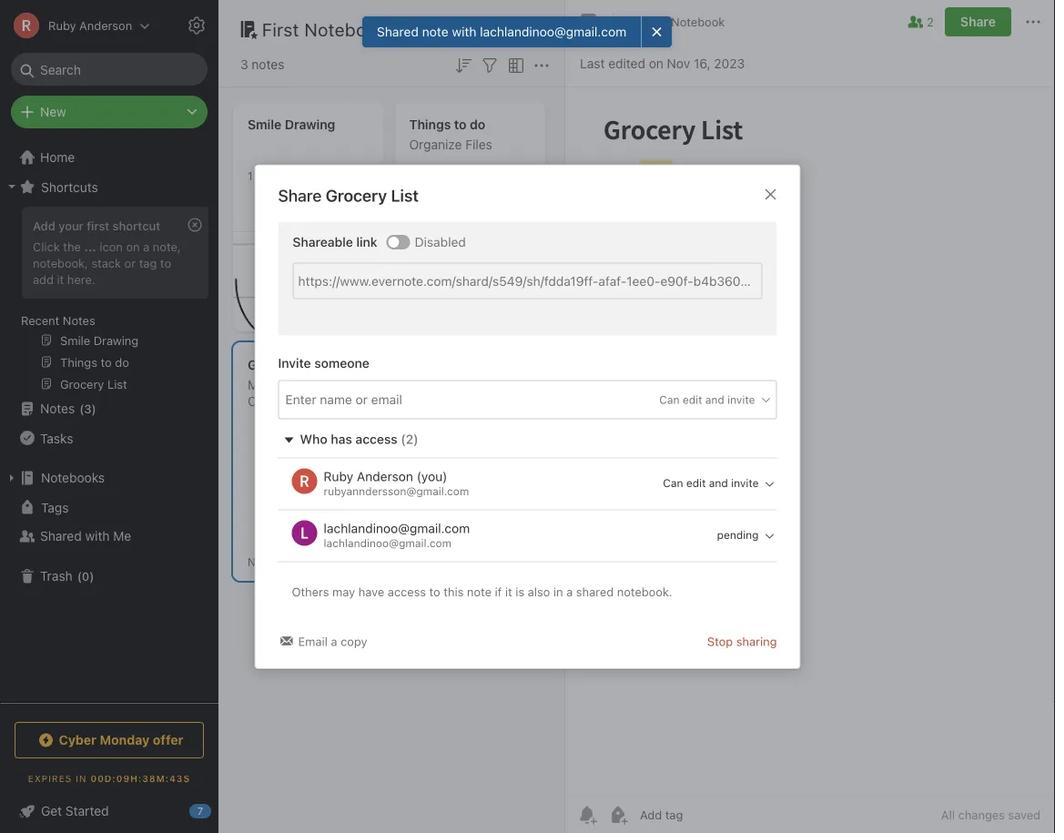 Task type: vqa. For each thing, say whether or not it's contained in the screenshot.
MAIN element
no



Task type: locate. For each thing, give the bounding box(es) containing it.
your
[[58, 219, 84, 232]]

1 vertical spatial lachlandinoo@gmail.com
[[324, 521, 470, 536]]

1 vertical spatial access
[[388, 585, 426, 598]]

cyber monday offer button
[[15, 722, 204, 759]]

notebook
[[671, 15, 725, 28], [304, 18, 387, 40]]

can inside field
[[663, 476, 683, 489]]

3 inside the notes ( 3 )
[[84, 402, 92, 415]]

1 horizontal spatial share
[[961, 14, 996, 29]]

0 horizontal spatial grocery
[[248, 357, 297, 372]]

shared for shared note with lachlandinoo@gmail.com
[[377, 24, 419, 39]]

share button
[[945, 7, 1012, 36]]

on inside note window element
[[649, 56, 664, 71]]

first up the notes on the top left of page
[[262, 18, 300, 40]]

1 horizontal spatial notebook
[[671, 15, 725, 28]]

1 vertical spatial share
[[278, 186, 322, 205]]

notebooks link
[[0, 464, 218, 493]]

tags button
[[0, 493, 218, 522]]

a right in
[[567, 585, 573, 598]]

access right have
[[388, 585, 426, 598]]

1 vertical spatial with
[[85, 529, 110, 544]]

0 vertical spatial notes
[[63, 313, 95, 327]]

invite inside select permission "field"
[[728, 393, 755, 406]]

it right if
[[505, 585, 512, 598]]

notes
[[63, 313, 95, 327], [40, 401, 75, 416]]

0 vertical spatial )
[[92, 402, 96, 415]]

list up sugar
[[300, 357, 323, 372]]

access
[[356, 432, 398, 447], [388, 585, 426, 598]]

ruby
[[324, 469, 353, 484]]

pending
[[717, 528, 759, 541]]

shared
[[377, 24, 419, 39], [40, 529, 82, 544]]

on
[[649, 56, 664, 71], [126, 239, 140, 253]]

shortcuts
[[41, 179, 98, 194]]

lachlandinoo@gmail.com up have
[[324, 537, 452, 549]]

1 vertical spatial can edit and invite
[[663, 476, 759, 489]]

) inside trash ( 0 )
[[89, 569, 94, 583]]

smile
[[248, 117, 282, 132]]

to
[[454, 117, 467, 132], [160, 256, 171, 269], [429, 585, 440, 598]]

0 vertical spatial can
[[660, 393, 680, 406]]

lachlandinoo@gmail.com down rubyanndersson@gmail.com
[[324, 521, 470, 536]]

do
[[470, 117, 486, 132]]

1 vertical spatial edit
[[687, 476, 706, 489]]

first inside note list element
[[262, 18, 300, 40]]

can edit and invite
[[660, 393, 755, 406], [663, 476, 759, 489]]

1 horizontal spatial 3
[[240, 57, 248, 72]]

share for share grocery list
[[278, 186, 322, 205]]

Ruby Anderson (you) Access dropdown field
[[628, 475, 776, 491]]

1 horizontal spatial it
[[505, 585, 512, 598]]

0 vertical spatial shared
[[377, 24, 419, 39]]

edit up lachlandinoo@gmail.com access dropdown field
[[687, 476, 706, 489]]

can up lachlandinoo@gmail.com access dropdown field
[[663, 476, 683, 489]]

0 horizontal spatial notebook
[[304, 18, 387, 40]]

share right the 2
[[961, 14, 996, 29]]

a left the copy
[[331, 634, 337, 648]]

notes
[[252, 57, 284, 72]]

nov inside note window element
[[667, 56, 690, 71]]

0 horizontal spatial note
[[422, 24, 448, 39]]

access left "(2)"
[[356, 432, 398, 447]]

0 horizontal spatial to
[[160, 256, 171, 269]]

) inside the notes ( 3 )
[[92, 402, 96, 415]]

first notebook inside button
[[644, 15, 725, 28]]

link
[[357, 234, 378, 249]]

1 vertical spatial 3
[[84, 402, 92, 415]]

1 horizontal spatial shared
[[377, 24, 419, 39]]

email
[[298, 634, 328, 648]]

add your first shortcut
[[33, 219, 160, 232]]

nov
[[667, 56, 690, 71], [248, 555, 268, 568]]

saved
[[1008, 808, 1041, 822]]

first notebook up 16,
[[644, 15, 725, 28]]

stop
[[708, 634, 733, 648]]

edit for can edit and invite field
[[687, 476, 706, 489]]

invite inside field
[[731, 476, 759, 489]]

with
[[452, 24, 476, 39], [85, 529, 110, 544]]

1 vertical spatial on
[[126, 239, 140, 253]]

) right trash on the left bottom of the page
[[89, 569, 94, 583]]

(
[[79, 402, 84, 415], [77, 569, 82, 583]]

notebook inside note list element
[[304, 18, 387, 40]]

home link
[[0, 143, 219, 172]]

1 vertical spatial nov
[[248, 555, 268, 568]]

2 horizontal spatial a
[[567, 585, 573, 598]]

anderson
[[357, 469, 413, 484]]

0 vertical spatial edit
[[683, 393, 702, 406]]

1 vertical spatial notes
[[40, 401, 75, 416]]

nov inside note list element
[[248, 555, 268, 568]]

) up tasks button
[[92, 402, 96, 415]]

edit for select permission "field"
[[683, 393, 702, 406]]

1 horizontal spatial first notebook
[[644, 15, 725, 28]]

icon
[[100, 239, 123, 253]]

0
[[82, 569, 89, 583]]

0 horizontal spatial 3
[[84, 402, 92, 415]]

and
[[706, 393, 725, 406], [709, 476, 728, 489]]

edited
[[608, 56, 646, 71]]

3 up tasks button
[[84, 402, 92, 415]]

edit inside field
[[687, 476, 706, 489]]

1 horizontal spatial grocery
[[326, 186, 387, 205]]

share for share
[[961, 14, 996, 29]]

Select permission field
[[624, 391, 773, 408]]

0 horizontal spatial list
[[300, 357, 323, 372]]

invite
[[278, 355, 311, 370]]

list
[[391, 186, 419, 205], [300, 357, 323, 372]]

1 vertical spatial to
[[160, 256, 171, 269]]

share down ago
[[278, 186, 322, 205]]

lachlandinoo@gmail.com up last
[[480, 24, 627, 39]]

1 vertical spatial it
[[505, 585, 512, 598]]

0 horizontal spatial first notebook
[[262, 18, 387, 40]]

Note Editor text field
[[566, 87, 1055, 796]]

( right trash on the left bottom of the page
[[77, 569, 82, 583]]

monday
[[100, 733, 150, 748]]

0 vertical spatial a
[[143, 239, 150, 253]]

first notebook
[[644, 15, 725, 28], [262, 18, 387, 40]]

can edit and invite up can edit and invite field
[[660, 393, 755, 406]]

( inside trash ( 0 )
[[77, 569, 82, 583]]

shared note with lachlandinoo@gmail.com
[[377, 24, 627, 39]]

grocery up "link"
[[326, 186, 387, 205]]

0 horizontal spatial first
[[262, 18, 300, 40]]

it down notebook, at the top left
[[57, 272, 64, 286]]

0 vertical spatial access
[[356, 432, 398, 447]]

1 horizontal spatial a
[[331, 634, 337, 648]]

2 vertical spatial a
[[331, 634, 337, 648]]

cheese
[[248, 394, 292, 409]]

tree
[[0, 143, 219, 702]]

1 horizontal spatial list
[[391, 186, 419, 205]]

first
[[644, 15, 668, 28], [262, 18, 300, 40]]

on up or
[[126, 239, 140, 253]]

0 vertical spatial share
[[961, 14, 996, 29]]

on right edited
[[649, 56, 664, 71]]

2 horizontal spatial to
[[454, 117, 467, 132]]

1 min ago
[[248, 169, 297, 182]]

can inside select permission "field"
[[660, 393, 680, 406]]

1 horizontal spatial to
[[429, 585, 440, 598]]

expand notebooks image
[[5, 471, 19, 485]]

0 vertical spatial and
[[706, 393, 725, 406]]

0 vertical spatial nov
[[667, 56, 690, 71]]

lachlandinoo@gmail.com inside lachlandinoo@gmail.com lachlandinoo@gmail.com
[[324, 537, 452, 549]]

0 horizontal spatial a
[[143, 239, 150, 253]]

icon on a note, notebook, stack or tag to add it here.
[[33, 239, 181, 286]]

1 vertical spatial shared
[[40, 529, 82, 544]]

1 horizontal spatial first
[[644, 15, 668, 28]]

None search field
[[24, 53, 195, 86]]

and up can edit and invite field
[[706, 393, 725, 406]]

first inside button
[[644, 15, 668, 28]]

click
[[33, 239, 60, 253]]

milk
[[248, 377, 272, 392]]

grocery up milk
[[248, 357, 297, 372]]

( up tasks button
[[79, 402, 84, 415]]

first notebook up the notes on the top left of page
[[262, 18, 387, 40]]

0 vertical spatial grocery
[[326, 186, 387, 205]]

on inside icon on a note, notebook, stack or tag to add it here.
[[126, 239, 140, 253]]

the
[[63, 239, 81, 253]]

3
[[240, 57, 248, 72], [84, 402, 92, 415]]

0 horizontal spatial nov
[[248, 555, 268, 568]]

tags
[[41, 500, 69, 515]]

grocery list milk eggs sugar cheese
[[248, 357, 342, 409]]

1 vertical spatial and
[[709, 476, 728, 489]]

1 vertical spatial can
[[663, 476, 683, 489]]

0 vertical spatial invite
[[728, 393, 755, 406]]

to left do
[[454, 117, 467, 132]]

0 horizontal spatial share
[[278, 186, 322, 205]]

list up shared link switcher image
[[391, 186, 419, 205]]

can edit and invite inside select permission "field"
[[660, 393, 755, 406]]

and up lachlandinoo@gmail.com access dropdown field
[[709, 476, 728, 489]]

1 vertical spatial invite
[[731, 476, 759, 489]]

can up can edit and invite field
[[660, 393, 680, 406]]

notes up tasks
[[40, 401, 75, 416]]

expand note image
[[578, 11, 600, 33]]

things
[[409, 117, 451, 132]]

invite for select permission "field"
[[728, 393, 755, 406]]

notebook,
[[33, 256, 88, 269]]

0 vertical spatial 3
[[240, 57, 248, 72]]

edit
[[683, 393, 702, 406], [687, 476, 706, 489]]

in
[[554, 585, 563, 598]]

a up the tag
[[143, 239, 150, 253]]

0 horizontal spatial on
[[126, 239, 140, 253]]

nov 16
[[248, 555, 283, 568]]

notes right recent
[[63, 313, 95, 327]]

can edit and invite up lachlandinoo@gmail.com access dropdown field
[[663, 476, 759, 489]]

( inside the notes ( 3 )
[[79, 402, 84, 415]]

to inside icon on a note, notebook, stack or tag to add it here.
[[160, 256, 171, 269]]

1 horizontal spatial on
[[649, 56, 664, 71]]

0 horizontal spatial shared
[[40, 529, 82, 544]]

can edit and invite inside field
[[663, 476, 759, 489]]

grocery
[[326, 186, 387, 205], [248, 357, 297, 372]]

and inside field
[[709, 476, 728, 489]]

0 vertical spatial to
[[454, 117, 467, 132]]

edit up can edit and invite field
[[683, 393, 702, 406]]

settings image
[[186, 15, 208, 36]]

organize
[[409, 137, 462, 152]]

1 vertical spatial note
[[467, 585, 492, 598]]

first up last edited on nov 16, 2023
[[644, 15, 668, 28]]

a inside email a copy button
[[331, 634, 337, 648]]

invite
[[728, 393, 755, 406], [731, 476, 759, 489]]

0 horizontal spatial with
[[85, 529, 110, 544]]

1 horizontal spatial nov
[[667, 56, 690, 71]]

group containing add your first shortcut
[[0, 201, 218, 402]]

0 vertical spatial with
[[452, 24, 476, 39]]

nov left 16
[[248, 555, 268, 568]]

and inside select permission "field"
[[706, 393, 725, 406]]

group
[[0, 201, 218, 402]]

shared inside shared with me link
[[40, 529, 82, 544]]

shared with me link
[[0, 522, 218, 551]]

0 vertical spatial can edit and invite
[[660, 393, 755, 406]]

min
[[256, 169, 274, 182]]

2 vertical spatial lachlandinoo@gmail.com
[[324, 537, 452, 549]]

to left 'this'
[[429, 585, 440, 598]]

3 left the notes on the top left of page
[[240, 57, 248, 72]]

1 vertical spatial (
[[77, 569, 82, 583]]

1 vertical spatial a
[[567, 585, 573, 598]]

0 horizontal spatial it
[[57, 272, 64, 286]]

add a reminder image
[[576, 804, 598, 826]]

0 vertical spatial (
[[79, 402, 84, 415]]

0 vertical spatial list
[[391, 186, 419, 205]]

share inside button
[[961, 14, 996, 29]]

things to do organize files
[[409, 117, 493, 152]]

can edit and invite for select permission "field"
[[660, 393, 755, 406]]

to down note,
[[160, 256, 171, 269]]

0 vertical spatial on
[[649, 56, 664, 71]]

note
[[422, 24, 448, 39], [467, 585, 492, 598]]

1 vertical spatial grocery
[[248, 357, 297, 372]]

nov left 16,
[[667, 56, 690, 71]]

0 vertical spatial it
[[57, 272, 64, 286]]

can
[[660, 393, 680, 406], [663, 476, 683, 489]]

invite for can edit and invite field
[[731, 476, 759, 489]]

1 vertical spatial list
[[300, 357, 323, 372]]

1 vertical spatial )
[[89, 569, 94, 583]]

edit inside select permission "field"
[[683, 393, 702, 406]]

1 horizontal spatial note
[[467, 585, 492, 598]]

add
[[33, 219, 55, 232]]



Task type: describe. For each thing, give the bounding box(es) containing it.
expires
[[28, 773, 72, 784]]

2 vertical spatial to
[[429, 585, 440, 598]]

is
[[516, 585, 525, 598]]

cyber
[[59, 733, 97, 748]]

and for can edit and invite field
[[709, 476, 728, 489]]

add tag image
[[607, 804, 629, 826]]

last edited on nov 16, 2023
[[580, 56, 745, 71]]

this
[[444, 585, 464, 598]]

tag
[[139, 256, 157, 269]]

offer
[[153, 733, 183, 748]]

sugar
[[308, 377, 342, 392]]

drawing
[[285, 117, 335, 132]]

shortcut
[[113, 219, 160, 232]]

can for select permission "field"
[[660, 393, 680, 406]]

trash ( 0 )
[[40, 569, 94, 584]]

shortcuts button
[[0, 172, 218, 201]]

notebook inside button
[[671, 15, 725, 28]]

shareable
[[293, 234, 353, 249]]

who has access (2)
[[300, 432, 419, 447]]

tasks
[[40, 431, 73, 446]]

tree containing home
[[0, 143, 219, 702]]

files
[[466, 137, 493, 152]]

first notebook button
[[621, 9, 732, 35]]

click the ...
[[33, 239, 96, 253]]

copy
[[341, 634, 367, 648]]

trash
[[40, 569, 73, 584]]

notebook.
[[617, 585, 673, 598]]

3 notes
[[240, 57, 284, 72]]

Add tag field
[[284, 389, 502, 409]]

1 horizontal spatial with
[[452, 24, 476, 39]]

Shared URL text field
[[293, 263, 763, 299]]

0 vertical spatial lachlandinoo@gmail.com
[[480, 24, 627, 39]]

others
[[292, 585, 329, 598]]

have
[[359, 585, 384, 598]]

cyber monday offer
[[59, 733, 183, 748]]

first notebook inside note list element
[[262, 18, 387, 40]]

a inside icon on a note, notebook, stack or tag to add it here.
[[143, 239, 150, 253]]

stack
[[91, 256, 121, 269]]

1/2
[[430, 273, 445, 286]]

note list element
[[219, 0, 566, 833]]

home
[[40, 150, 75, 165]]

notes inside group
[[63, 313, 95, 327]]

may
[[332, 585, 355, 598]]

close image
[[760, 183, 782, 205]]

if
[[495, 585, 502, 598]]

shared with me
[[40, 529, 131, 544]]

notebooks
[[41, 470, 105, 485]]

16
[[271, 555, 283, 568]]

email a copy
[[298, 634, 367, 648]]

disabled
[[415, 234, 466, 249]]

sharing
[[736, 634, 777, 648]]

shared for shared with me
[[40, 529, 82, 544]]

new
[[40, 104, 66, 119]]

me
[[113, 529, 131, 544]]

shared
[[576, 585, 614, 598]]

note window element
[[566, 0, 1055, 833]]

stop sharing
[[708, 634, 777, 648]]

0 vertical spatial note
[[422, 24, 448, 39]]

(2)
[[401, 432, 419, 447]]

shareable link
[[293, 234, 378, 249]]

stop sharing button
[[708, 633, 777, 650]]

2023
[[714, 56, 745, 71]]

invite someone
[[278, 355, 370, 370]]

in
[[76, 773, 87, 784]]

ago
[[277, 169, 297, 182]]

eggs
[[275, 377, 304, 392]]

to inside things to do organize files
[[454, 117, 467, 132]]

changes
[[959, 808, 1005, 822]]

) for notes
[[92, 402, 96, 415]]

grocery inside grocery list milk eggs sugar cheese
[[248, 357, 297, 372]]

can edit and invite for can edit and invite field
[[663, 476, 759, 489]]

has
[[331, 432, 352, 447]]

can for can edit and invite field
[[663, 476, 683, 489]]

lachlandinoo@gmail.com lachlandinoo@gmail.com
[[324, 521, 470, 549]]

(you)
[[417, 469, 447, 484]]

( for notes
[[79, 402, 84, 415]]

2
[[927, 15, 934, 28]]

notes ( 3 )
[[40, 401, 96, 416]]

3 inside note list element
[[240, 57, 248, 72]]

and for select permission "field"
[[706, 393, 725, 406]]

first
[[87, 219, 109, 232]]

list inside grocery list milk eggs sugar cheese
[[300, 357, 323, 372]]

) for trash
[[89, 569, 94, 583]]

thumbnail image
[[233, 232, 384, 331]]

new button
[[11, 96, 208, 128]]

recent
[[21, 313, 59, 327]]

ruby anderson (you) rubyanndersson@gmail.com
[[324, 469, 469, 497]]

Search text field
[[24, 53, 195, 86]]

last
[[580, 56, 605, 71]]

...
[[84, 239, 96, 253]]

lachlandinoo@gmail.com Access dropdown field
[[628, 527, 776, 543]]

all changes saved
[[941, 808, 1041, 822]]

shared link switcher image
[[388, 237, 399, 248]]

all
[[941, 808, 955, 822]]

rubyanndersson@gmail.com
[[324, 485, 469, 497]]

expires in 00d:09h:38m:43s
[[28, 773, 191, 784]]

note,
[[153, 239, 181, 253]]

it inside icon on a note, notebook, stack or tag to add it here.
[[57, 272, 64, 286]]

also
[[528, 585, 550, 598]]

who
[[300, 432, 328, 447]]

2 button
[[905, 11, 934, 33]]

here.
[[67, 272, 95, 286]]

1
[[248, 169, 253, 182]]

tasks button
[[0, 423, 218, 453]]

16,
[[694, 56, 711, 71]]

( for trash
[[77, 569, 82, 583]]

others may have access to this note if it is also in a shared notebook.
[[292, 585, 673, 598]]



